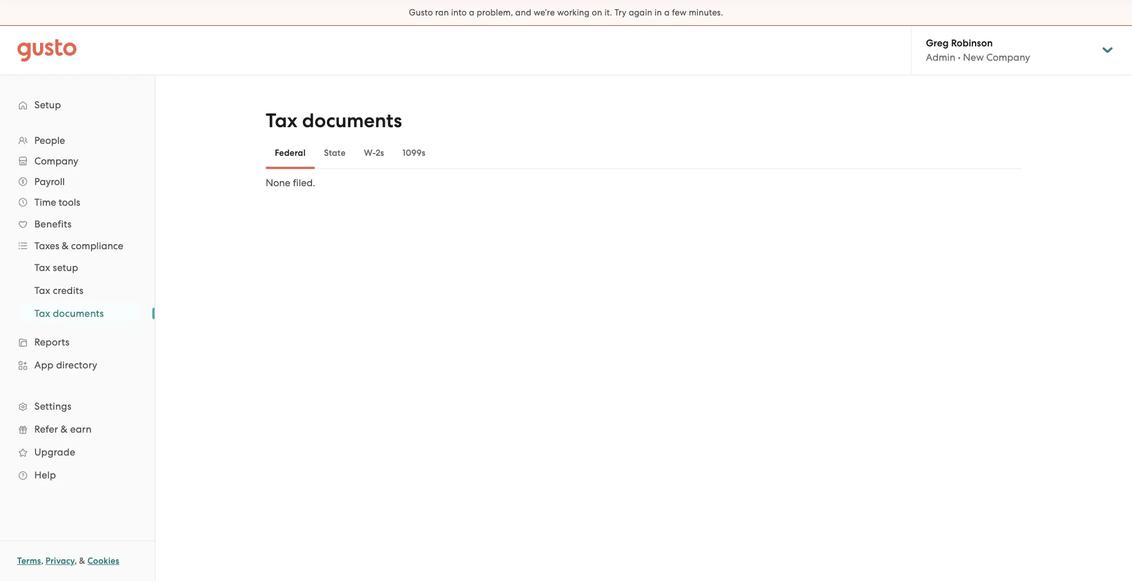 Task type: locate. For each thing, give the bounding box(es) containing it.
company inside greg robinson admin • new company
[[987, 52, 1031, 63]]

problem,
[[477, 7, 513, 18]]

minutes.
[[689, 7, 724, 18]]

list
[[0, 130, 155, 486], [0, 256, 155, 325]]

time tools button
[[11, 192, 143, 213]]

tax forms tab list
[[266, 137, 1022, 169]]

robinson
[[952, 37, 993, 49]]

2 , from the left
[[75, 556, 77, 566]]

1 vertical spatial tax documents
[[34, 308, 104, 319]]

& right the taxes
[[62, 240, 69, 252]]

a
[[469, 7, 475, 18], [665, 7, 670, 18]]

0 horizontal spatial company
[[34, 155, 78, 167]]

a right into
[[469, 7, 475, 18]]

tax documents
[[266, 109, 402, 132], [34, 308, 104, 319]]

0 vertical spatial &
[[62, 240, 69, 252]]

documents down tax credits link
[[53, 308, 104, 319]]

taxes & compliance
[[34, 240, 123, 252]]

&
[[62, 240, 69, 252], [61, 423, 68, 435], [79, 556, 85, 566]]

taxes
[[34, 240, 59, 252]]

federal
[[275, 148, 306, 158]]

0 horizontal spatial ,
[[41, 556, 43, 566]]

& left earn
[[61, 423, 68, 435]]

1 horizontal spatial tax documents
[[266, 109, 402, 132]]

company right new
[[987, 52, 1031, 63]]

1 vertical spatial company
[[34, 155, 78, 167]]

tax for the tax documents link
[[34, 308, 50, 319]]

tax documents up state
[[266, 109, 402, 132]]

& for earn
[[61, 423, 68, 435]]

terms , privacy , & cookies
[[17, 556, 119, 566]]

2 a from the left
[[665, 7, 670, 18]]

upgrade
[[34, 446, 75, 458]]

tax for tax credits link
[[34, 285, 50, 296]]

refer & earn
[[34, 423, 92, 435]]

federal button
[[266, 139, 315, 167]]

1 a from the left
[[469, 7, 475, 18]]

company button
[[11, 151, 143, 171]]

setup
[[53, 262, 78, 273]]

1 vertical spatial &
[[61, 423, 68, 435]]

tax
[[266, 109, 298, 132], [34, 262, 50, 273], [34, 285, 50, 296], [34, 308, 50, 319]]

gusto
[[409, 7, 433, 18]]

1 horizontal spatial a
[[665, 7, 670, 18]]

setup link
[[11, 95, 143, 115]]

tax documents down credits
[[34, 308, 104, 319]]

state
[[324, 148, 346, 158]]

and
[[516, 7, 532, 18]]

reports link
[[11, 332, 143, 352]]

tax credits link
[[21, 280, 143, 301]]

payroll
[[34, 176, 65, 187]]

time tools
[[34, 197, 80, 208]]

none
[[266, 177, 291, 189]]

tax down the taxes
[[34, 262, 50, 273]]

1099s button
[[394, 139, 435, 167]]

app
[[34, 359, 54, 371]]

upgrade link
[[11, 442, 143, 462]]

tax documents inside gusto navigation element
[[34, 308, 104, 319]]

2 list from the top
[[0, 256, 155, 325]]

1 list from the top
[[0, 130, 155, 486]]

ran
[[435, 7, 449, 18]]

,
[[41, 556, 43, 566], [75, 556, 77, 566]]

company down people
[[34, 155, 78, 167]]

1 vertical spatial documents
[[53, 308, 104, 319]]

tax setup link
[[21, 257, 143, 278]]

help link
[[11, 465, 143, 485]]

in
[[655, 7, 662, 18]]

setup
[[34, 99, 61, 111]]

company
[[987, 52, 1031, 63], [34, 155, 78, 167]]

cookies
[[88, 556, 119, 566]]

1 horizontal spatial company
[[987, 52, 1031, 63]]

0 horizontal spatial documents
[[53, 308, 104, 319]]

& left cookies
[[79, 556, 85, 566]]

list containing people
[[0, 130, 155, 486]]

reports
[[34, 336, 70, 348]]

tax for tax setup link
[[34, 262, 50, 273]]

home image
[[17, 39, 77, 62]]

1099s
[[403, 148, 426, 158]]

0 horizontal spatial tax documents
[[34, 308, 104, 319]]

tax down tax credits
[[34, 308, 50, 319]]

& inside dropdown button
[[62, 240, 69, 252]]

1 horizontal spatial ,
[[75, 556, 77, 566]]

people button
[[11, 130, 143, 151]]

1 horizontal spatial documents
[[302, 109, 402, 132]]

w-2s button
[[355, 139, 394, 167]]

gusto ran into a problem, and we're working on it. try again in a few minutes.
[[409, 7, 724, 18]]

working
[[557, 7, 590, 18]]

0 vertical spatial company
[[987, 52, 1031, 63]]

2s
[[376, 148, 384, 158]]

, left cookies
[[75, 556, 77, 566]]

tax left credits
[[34, 285, 50, 296]]

0 vertical spatial tax documents
[[266, 109, 402, 132]]

a right in
[[665, 7, 670, 18]]

state button
[[315, 139, 355, 167]]

documents inside gusto navigation element
[[53, 308, 104, 319]]

documents up state button
[[302, 109, 402, 132]]

benefits
[[34, 218, 72, 230]]

0 horizontal spatial a
[[469, 7, 475, 18]]

documents
[[302, 109, 402, 132], [53, 308, 104, 319]]

terms
[[17, 556, 41, 566]]

we're
[[534, 7, 555, 18]]

, left privacy link
[[41, 556, 43, 566]]



Task type: describe. For each thing, give the bounding box(es) containing it.
privacy
[[46, 556, 75, 566]]

gusto navigation element
[[0, 75, 155, 505]]

settings
[[34, 401, 72, 412]]

•
[[958, 52, 961, 63]]

refer & earn link
[[11, 419, 143, 439]]

tax credits
[[34, 285, 84, 296]]

tax setup
[[34, 262, 78, 273]]

time
[[34, 197, 56, 208]]

company inside "dropdown button"
[[34, 155, 78, 167]]

settings link
[[11, 396, 143, 417]]

filed.
[[293, 177, 315, 189]]

few
[[672, 7, 687, 18]]

greg
[[927, 37, 949, 49]]

help
[[34, 469, 56, 481]]

benefits link
[[11, 214, 143, 234]]

into
[[451, 7, 467, 18]]

greg robinson admin • new company
[[927, 37, 1031, 63]]

earn
[[70, 423, 92, 435]]

app directory
[[34, 359, 97, 371]]

w-2s
[[364, 148, 384, 158]]

tools
[[59, 197, 80, 208]]

privacy link
[[46, 556, 75, 566]]

0 vertical spatial documents
[[302, 109, 402, 132]]

compliance
[[71, 240, 123, 252]]

none filed.
[[266, 177, 315, 189]]

taxes & compliance button
[[11, 236, 143, 256]]

list containing tax setup
[[0, 256, 155, 325]]

tax documents link
[[21, 303, 143, 324]]

payroll button
[[11, 171, 143, 192]]

terms link
[[17, 556, 41, 566]]

w-
[[364, 148, 376, 158]]

2 vertical spatial &
[[79, 556, 85, 566]]

new
[[964, 52, 985, 63]]

on
[[592, 7, 603, 18]]

try
[[615, 7, 627, 18]]

credits
[[53, 285, 84, 296]]

refer
[[34, 423, 58, 435]]

app directory link
[[11, 355, 143, 375]]

it.
[[605, 7, 613, 18]]

again
[[629, 7, 653, 18]]

people
[[34, 135, 65, 146]]

& for compliance
[[62, 240, 69, 252]]

admin
[[927, 52, 956, 63]]

cookies button
[[88, 554, 119, 568]]

directory
[[56, 359, 97, 371]]

1 , from the left
[[41, 556, 43, 566]]

tax up federal button
[[266, 109, 298, 132]]



Task type: vqa. For each thing, say whether or not it's contained in the screenshot.
Christina Overa Admin • FastCars
no



